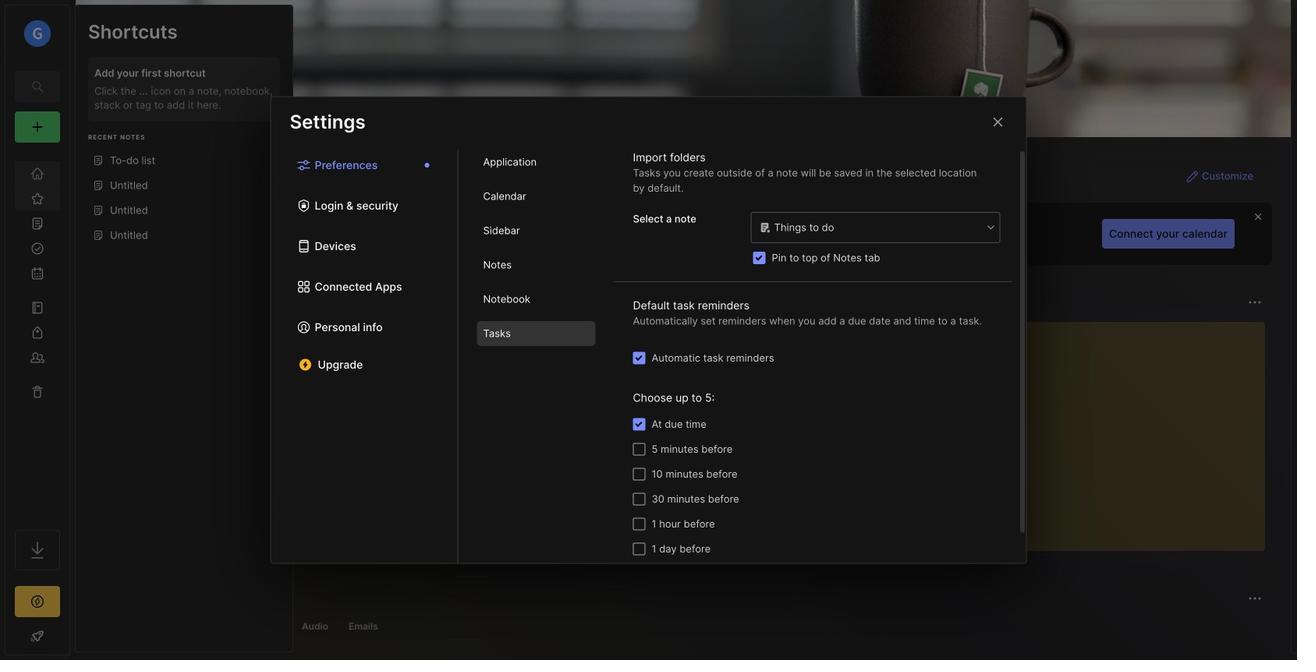 Task type: locate. For each thing, give the bounding box(es) containing it.
tree
[[5, 152, 69, 517]]

upgrade image
[[28, 593, 47, 612]]

None checkbox
[[633, 494, 646, 506], [633, 518, 646, 531], [633, 494, 646, 506], [633, 518, 646, 531]]

row group
[[101, 350, 803, 562]]

None checkbox
[[753, 252, 766, 265], [633, 352, 646, 365], [633, 419, 646, 431], [633, 444, 646, 456], [633, 469, 646, 481], [633, 543, 646, 556], [753, 252, 766, 265], [633, 352, 646, 365], [633, 419, 646, 431], [633, 444, 646, 456], [633, 469, 646, 481], [633, 543, 646, 556]]

tab
[[477, 150, 596, 175], [477, 184, 596, 209], [477, 218, 596, 243], [477, 253, 596, 278], [477, 287, 596, 312], [477, 321, 596, 346], [104, 321, 150, 340], [156, 321, 219, 340], [104, 618, 163, 637], [223, 618, 289, 637], [295, 618, 335, 637], [342, 618, 385, 637]]

tab list
[[271, 150, 458, 564], [458, 150, 614, 564], [104, 321, 865, 340], [104, 618, 1260, 637]]



Task type: describe. For each thing, give the bounding box(es) containing it.
Start writing… text field
[[904, 322, 1265, 539]]

Default task note field
[[750, 211, 1001, 244]]

main element
[[0, 0, 75, 661]]

close image
[[989, 113, 1008, 131]]

edit search image
[[28, 77, 47, 96]]

tree inside main element
[[5, 152, 69, 517]]

home image
[[30, 166, 45, 182]]



Task type: vqa. For each thing, say whether or not it's contained in the screenshot.
rela
no



